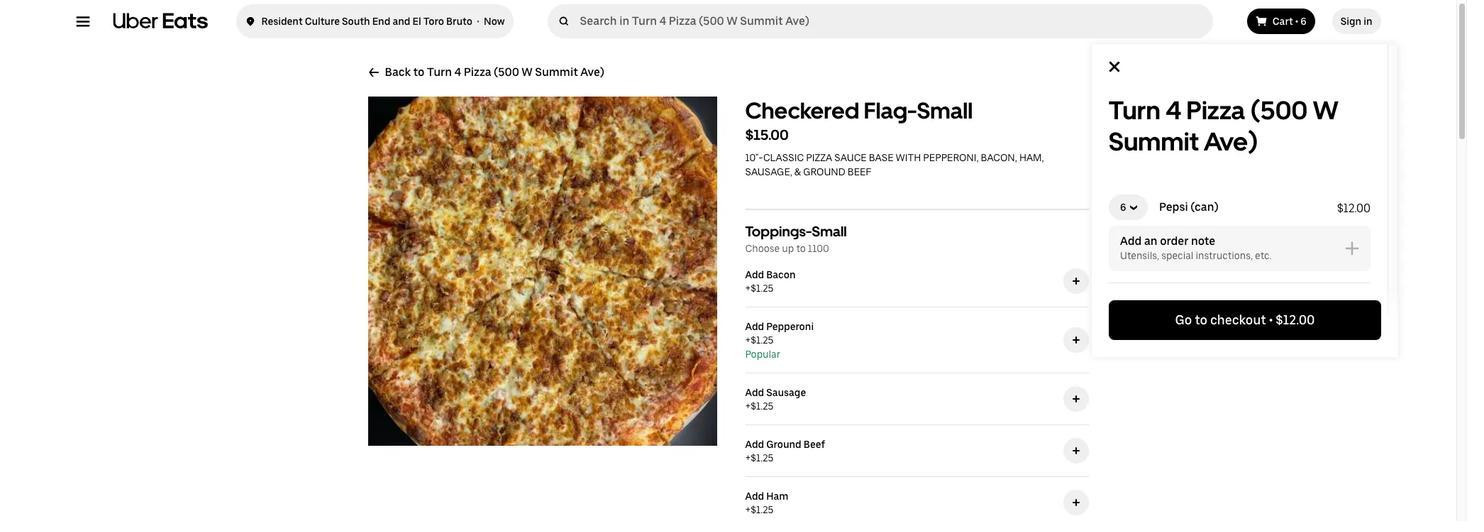 Task type: locate. For each thing, give the bounding box(es) containing it.
small up pepperoni,
[[918, 97, 973, 124]]

1 vertical spatial $12.00
[[1276, 312, 1316, 327]]

cart
[[1273, 16, 1294, 27]]

summit
[[1262, 36, 1310, 51], [535, 65, 578, 79], [1109, 126, 1199, 157]]

0 vertical spatial ave)
[[1313, 36, 1340, 51]]

$12.00
[[1338, 202, 1371, 215], [1276, 312, 1316, 327]]

sausage
[[767, 387, 806, 398]]

to inside back to turn 4 pizza (500 w summit ave) link
[[414, 65, 425, 79]]

add sausage + $1.25
[[746, 387, 806, 412]]

base
[[869, 152, 894, 163]]

add up utensils,
[[1121, 234, 1142, 248]]

add
[[1121, 234, 1142, 248], [746, 269, 765, 280], [746, 321, 765, 332], [746, 387, 765, 398], [746, 439, 765, 450], [746, 490, 765, 502]]

go
[[1176, 312, 1193, 327]]

add inside add pepperoni + $1.25 popular
[[746, 321, 765, 332]]

$1.25 inside add ham + $1.25
[[751, 504, 774, 515]]

special
[[1162, 250, 1194, 261]]

add left bacon
[[746, 269, 765, 280]]

1 vertical spatial summit
[[535, 65, 578, 79]]

small
[[918, 97, 973, 124], [812, 223, 847, 240]]

add ground beef + $1.25
[[746, 439, 826, 464]]

+ inside add pepperoni + $1.25 popular
[[746, 334, 751, 346]]

turn
[[1141, 36, 1169, 51], [427, 65, 452, 79], [1109, 95, 1161, 126]]

•
[[477, 16, 480, 27], [1296, 16, 1299, 27], [1270, 312, 1274, 327]]

resident
[[262, 16, 303, 27]]

add pepperoni + $1.25 popular
[[746, 321, 814, 360]]

(500
[[1216, 36, 1244, 51], [494, 65, 519, 79], [1251, 95, 1308, 126]]

add for ham
[[746, 490, 765, 502]]

3 + from the top
[[746, 400, 751, 412]]

in
[[1364, 16, 1373, 27]]

bacon,
[[981, 152, 1018, 163]]

1 horizontal spatial ave)
[[1205, 126, 1259, 157]]

2 vertical spatial ave)
[[1205, 126, 1259, 157]]

2 vertical spatial w
[[1314, 95, 1339, 126]]

add inside add an order note utensils, special instructions, etc.
[[1121, 234, 1142, 248]]

$12.00 up plus image at the top
[[1338, 202, 1371, 215]]

+ up add ham + $1.25
[[746, 452, 751, 464]]

add inside add ground beef + $1.25
[[746, 439, 765, 450]]

an
[[1145, 234, 1158, 248]]

0 vertical spatial (500
[[1216, 36, 1244, 51]]

4
[[1171, 36, 1179, 51], [455, 65, 462, 79], [1166, 95, 1182, 126]]

1100
[[808, 243, 830, 254]]

pepsi (can)
[[1160, 200, 1219, 214]]

add for sausage
[[746, 387, 765, 398]]

cart • 6
[[1273, 16, 1307, 27]]

2 vertical spatial turn
[[1109, 95, 1161, 126]]

bacon
[[767, 269, 796, 280]]

summit inside turn 4 pizza (500 w summit ave)
[[1109, 126, 1199, 157]]

3 $1.25 from the top
[[751, 400, 774, 412]]

0 horizontal spatial ave)
[[581, 65, 605, 79]]

toppings-
[[746, 223, 812, 240]]

2 horizontal spatial (500
[[1251, 95, 1308, 126]]

0 horizontal spatial summit
[[535, 65, 578, 79]]

toro
[[424, 16, 444, 27]]

1 horizontal spatial small
[[918, 97, 973, 124]]

$1.25 for pepperoni
[[751, 334, 774, 346]]

Search in Turn 4 Pizza (500 W Summit Ave) text field
[[580, 14, 1208, 28]]

to
[[414, 65, 425, 79], [797, 243, 806, 254], [1196, 312, 1208, 327]]

turn 4 pizza (500 w summit ave)
[[1141, 36, 1340, 51], [1109, 95, 1339, 157]]

2 vertical spatial to
[[1196, 312, 1208, 327]]

checkout
[[1211, 312, 1267, 327]]

+ inside add ham + $1.25
[[746, 504, 751, 515]]

ham
[[767, 490, 789, 502]]

2 horizontal spatial ave)
[[1313, 36, 1340, 51]]

add left ham on the bottom of page
[[746, 490, 765, 502]]

• left subtotal "element"
[[1270, 312, 1274, 327]]

0 vertical spatial pizza
[[1182, 36, 1213, 51]]

1 $1.25 from the top
[[751, 283, 774, 294]]

+ down popular
[[746, 400, 751, 412]]

+ down choose
[[746, 283, 751, 294]]

ave)
[[1313, 36, 1340, 51], [581, 65, 605, 79], [1205, 126, 1259, 157]]

toppings-small choose up to 1100
[[746, 223, 847, 254]]

• left now
[[477, 16, 480, 27]]

back to turn 4 pizza (500 w summit ave)
[[385, 65, 605, 79]]

2 horizontal spatial w
[[1314, 95, 1339, 126]]

flag-
[[864, 97, 918, 124]]

to for go
[[1196, 312, 1208, 327]]

main navigation menu image
[[76, 14, 90, 28]]

+ down add ground beef + $1.25
[[746, 504, 751, 515]]

4 + from the top
[[746, 452, 751, 464]]

4 $1.25 from the top
[[751, 452, 774, 464]]

$1.25 inside add bacon + $1.25
[[751, 283, 774, 294]]

instructions,
[[1196, 250, 1253, 261]]

0 horizontal spatial small
[[812, 223, 847, 240]]

small up the 1100
[[812, 223, 847, 240]]

$1.25 inside add pepperoni + $1.25 popular
[[751, 334, 774, 346]]

add for ground
[[746, 439, 765, 450]]

1 horizontal spatial w
[[1247, 36, 1259, 51]]

checkered flag-small $15.00
[[746, 97, 973, 143]]

+
[[746, 283, 751, 294], [746, 334, 751, 346], [746, 400, 751, 412], [746, 452, 751, 464], [746, 504, 751, 515]]

$1.25 down bacon
[[751, 283, 774, 294]]

pepsi
[[1160, 200, 1189, 214]]

$1.25 inside add sausage + $1.25
[[751, 400, 774, 412]]

2 vertical spatial 4
[[1166, 95, 1182, 126]]

10"-
[[746, 152, 764, 163]]

+ inside add bacon + $1.25
[[746, 283, 751, 294]]

etc.
[[1256, 250, 1272, 261]]

$1.25 down ground at the bottom right of the page
[[751, 452, 774, 464]]

checkered
[[746, 97, 860, 124]]

beef
[[804, 439, 826, 450]]

2 horizontal spatial summit
[[1262, 36, 1310, 51]]

0 vertical spatial to
[[414, 65, 425, 79]]

5 $1.25 from the top
[[751, 504, 774, 515]]

0 horizontal spatial •
[[477, 16, 480, 27]]

1 vertical spatial turn
[[427, 65, 452, 79]]

$1.25 down ham on the bottom of page
[[751, 504, 774, 515]]

sausage,
[[746, 166, 793, 177]]

$12.00 right checkout
[[1276, 312, 1316, 327]]

+ for add pepperoni + $1.25 popular
[[746, 334, 751, 346]]

1 horizontal spatial summit
[[1109, 126, 1199, 157]]

0 vertical spatial turn
[[1141, 36, 1169, 51]]

$15.00
[[746, 126, 789, 143]]

sign in link
[[1333, 9, 1382, 34]]

add left the "sausage"
[[746, 387, 765, 398]]

(500 inside turn 4 pizza (500 w summit ave)
[[1251, 95, 1308, 126]]

add up popular
[[746, 321, 765, 332]]

pepperoni
[[767, 321, 814, 332]]

pizza inside turn 4 pizza (500 w summit ave)
[[1187, 95, 1246, 126]]

turn inside turn 4 pizza (500 w summit ave)
[[1109, 95, 1161, 126]]

bruto
[[446, 16, 473, 27]]

0 vertical spatial small
[[918, 97, 973, 124]]

$1.25 up popular
[[751, 334, 774, 346]]

2 vertical spatial pizza
[[1187, 95, 1246, 126]]

1 horizontal spatial $12.00
[[1338, 202, 1371, 215]]

uber eats home image
[[113, 13, 208, 30]]

to right go
[[1196, 312, 1208, 327]]

w
[[1247, 36, 1259, 51], [522, 65, 533, 79], [1314, 95, 1339, 126]]

deliver to image
[[245, 13, 256, 30]]

0 horizontal spatial w
[[522, 65, 533, 79]]

add left ground at the bottom right of the page
[[746, 439, 765, 450]]

note
[[1192, 234, 1216, 248]]

1 vertical spatial small
[[812, 223, 847, 240]]

5 + from the top
[[746, 504, 751, 515]]

2 $1.25 from the top
[[751, 334, 774, 346]]

add for pepperoni
[[746, 321, 765, 332]]

pepperoni,
[[924, 152, 979, 163]]

sauce
[[835, 152, 867, 163]]

culture
[[305, 16, 340, 27]]

(can)
[[1191, 200, 1219, 214]]

to right up
[[797, 243, 806, 254]]

$1.25 down the "sausage"
[[751, 400, 774, 412]]

1 + from the top
[[746, 283, 751, 294]]

• left the 6
[[1296, 16, 1299, 27]]

small inside the checkered flag-small $15.00
[[918, 97, 973, 124]]

small inside toppings-small choose up to 1100
[[812, 223, 847, 240]]

$1.25
[[751, 283, 774, 294], [751, 334, 774, 346], [751, 400, 774, 412], [751, 452, 774, 464], [751, 504, 774, 515]]

pizza
[[807, 152, 833, 163]]

to for back
[[414, 65, 425, 79]]

2 vertical spatial (500
[[1251, 95, 1308, 126]]

add inside add sausage + $1.25
[[746, 387, 765, 398]]

+ up popular
[[746, 334, 751, 346]]

plus image
[[1346, 241, 1360, 256]]

0 vertical spatial $12.00
[[1338, 202, 1371, 215]]

subtotal element
[[1276, 312, 1316, 329]]

2 + from the top
[[746, 334, 751, 346]]

$1.25 for sausage
[[751, 400, 774, 412]]

2 horizontal spatial to
[[1196, 312, 1208, 327]]

1 vertical spatial w
[[522, 65, 533, 79]]

pizza
[[1182, 36, 1213, 51], [464, 65, 492, 79], [1187, 95, 1246, 126]]

end
[[372, 16, 391, 27]]

1 horizontal spatial to
[[797, 243, 806, 254]]

+ inside add sausage + $1.25
[[746, 400, 751, 412]]

1 vertical spatial to
[[797, 243, 806, 254]]

add inside add bacon + $1.25
[[746, 269, 765, 280]]

add inside add ham + $1.25
[[746, 490, 765, 502]]

order
[[1161, 234, 1189, 248]]

0 horizontal spatial to
[[414, 65, 425, 79]]

ground
[[767, 439, 802, 450]]

1 vertical spatial (500
[[494, 65, 519, 79]]

2 vertical spatial summit
[[1109, 126, 1199, 157]]

$1.25 for bacon
[[751, 283, 774, 294]]

to right "back"
[[414, 65, 425, 79]]

choose
[[746, 243, 780, 254]]



Task type: vqa. For each thing, say whether or not it's contained in the screenshot.
Noodle/ Noodle Soup
no



Task type: describe. For each thing, give the bounding box(es) containing it.
resident culture south end and el toro bruto • now
[[262, 16, 505, 27]]

with
[[896, 152, 922, 163]]

beef
[[848, 166, 872, 177]]

10"-classic pizza sauce base with pepperoni, bacon, ham, sausage, & ground beef
[[746, 152, 1045, 177]]

+ for add bacon + $1.25
[[746, 283, 751, 294]]

ham,
[[1020, 152, 1045, 163]]

1 horizontal spatial (500
[[1216, 36, 1244, 51]]

6
[[1301, 16, 1307, 27]]

ground
[[804, 166, 846, 177]]

and
[[393, 16, 411, 27]]

+ inside add ground beef + $1.25
[[746, 452, 751, 464]]

add ham + $1.25
[[746, 490, 789, 515]]

go to checkout • $12.00
[[1176, 312, 1316, 327]]

0 vertical spatial summit
[[1262, 36, 1310, 51]]

add bacon + $1.25
[[746, 269, 796, 294]]

1 vertical spatial ave)
[[581, 65, 605, 79]]

+ for add sausage + $1.25
[[746, 400, 751, 412]]

popular
[[746, 349, 781, 360]]

sign
[[1341, 16, 1362, 27]]

up
[[782, 243, 794, 254]]

add for bacon
[[746, 269, 765, 280]]

$1.25 inside add ground beef + $1.25
[[751, 452, 774, 464]]

add for an
[[1121, 234, 1142, 248]]

ave) inside turn 4 pizza (500 w summit ave)
[[1205, 126, 1259, 157]]

back
[[385, 65, 411, 79]]

0 horizontal spatial (500
[[494, 65, 519, 79]]

south
[[342, 16, 370, 27]]

$1.25 for ham
[[751, 504, 774, 515]]

turn inside back to turn 4 pizza (500 w summit ave) link
[[427, 65, 452, 79]]

classic
[[764, 152, 804, 163]]

now
[[484, 16, 505, 27]]

+ for add ham + $1.25
[[746, 504, 751, 515]]

0 vertical spatial 4
[[1171, 36, 1179, 51]]

1 vertical spatial 4
[[455, 65, 462, 79]]

sign in
[[1341, 16, 1373, 27]]

add an order note utensils, special instructions, etc.
[[1121, 234, 1272, 261]]

0 vertical spatial turn 4 pizza (500 w summit ave)
[[1141, 36, 1340, 51]]

&
[[795, 166, 801, 177]]

1 vertical spatial pizza
[[464, 65, 492, 79]]

to inside toppings-small choose up to 1100
[[797, 243, 806, 254]]

back to turn 4 pizza (500 w summit ave) link
[[368, 65, 605, 79]]

el
[[413, 16, 421, 27]]

2 horizontal spatial •
[[1296, 16, 1299, 27]]

1 horizontal spatial •
[[1270, 312, 1274, 327]]

utensils,
[[1121, 250, 1160, 261]]

0 horizontal spatial $12.00
[[1276, 312, 1316, 327]]

1 vertical spatial turn 4 pizza (500 w summit ave)
[[1109, 95, 1339, 157]]

0 vertical spatial w
[[1247, 36, 1259, 51]]



